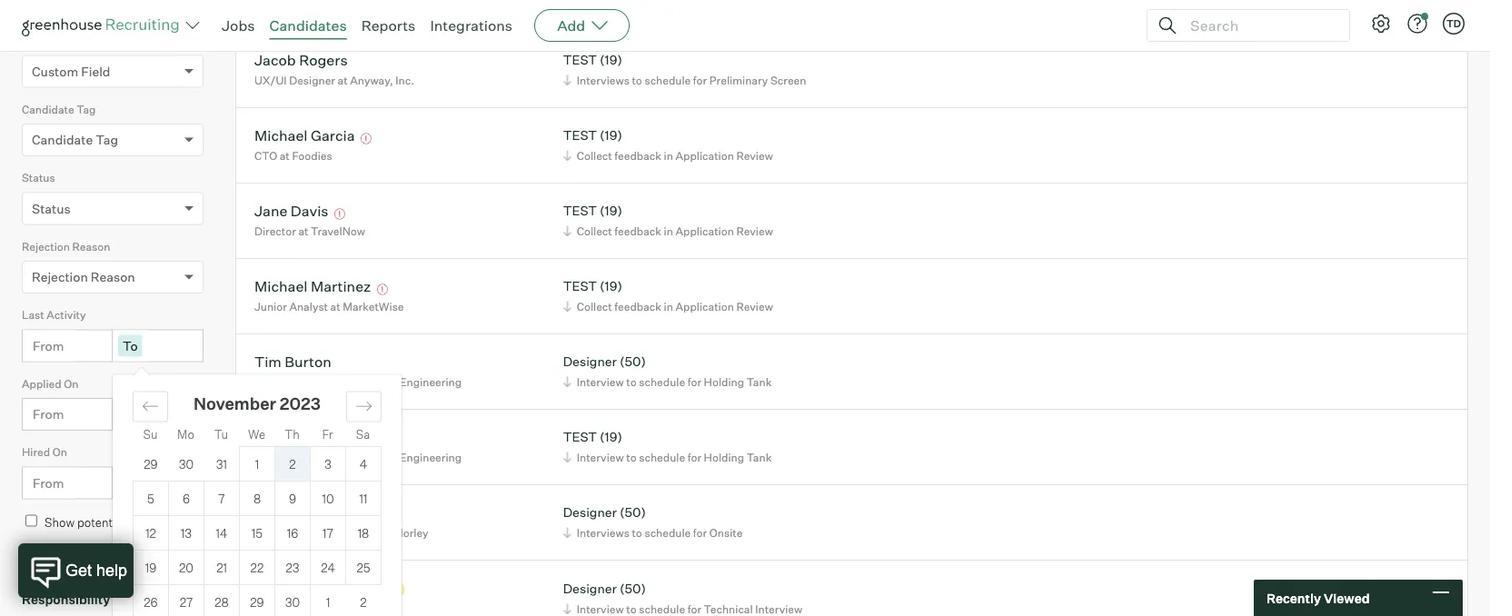 Task type: vqa. For each thing, say whether or not it's contained in the screenshot.


Task type: describe. For each thing, give the bounding box(es) containing it.
interview for designer (50) interview to schedule for technical interview
[[577, 602, 624, 616]]

november
[[194, 394, 276, 414]]

internal
[[345, 583, 398, 595]]

12
[[146, 526, 156, 540]]

cto at foodies
[[254, 149, 332, 162]]

9
[[289, 491, 296, 506]]

on for hired on
[[52, 446, 67, 459]]

status element
[[22, 169, 204, 238]]

3 button
[[311, 447, 345, 481]]

last activity
[[22, 308, 86, 322]]

senior graphic designer at morley
[[254, 526, 429, 540]]

source
[[22, 555, 65, 571]]

jane davis
[[254, 201, 329, 220]]

graphic
[[290, 526, 330, 540]]

8
[[253, 491, 261, 506]]

november 2023 region
[[113, 375, 939, 616]]

1 horizontal spatial 30
[[285, 595, 300, 610]]

test (19) collect feedback in application review for jane davis
[[563, 203, 773, 238]]

add
[[557, 16, 585, 35]]

0 horizontal spatial 2
[[289, 457, 296, 471]]

tim burton senior civil engineer at rsa engineering for designer
[[254, 352, 462, 389]]

martinez
[[311, 277, 371, 295]]

designer (50) interview to schedule for technical interview
[[563, 581, 803, 616]]

23
[[286, 560, 299, 575]]

tu
[[214, 427, 228, 442]]

schedule for test (19) interviews to schedule for preliminary screen
[[645, 73, 691, 87]]

from for hired
[[33, 475, 64, 491]]

burton for designer
[[285, 352, 332, 371]]

designer (50) interviews to schedule for onsite
[[563, 505, 743, 540]]

22
[[250, 560, 264, 575]]

sa
[[356, 427, 370, 442]]

test for jane davis
[[563, 203, 597, 219]]

11
[[359, 491, 368, 506]]

td button
[[1440, 9, 1469, 38]]

tank for (50)
[[747, 375, 772, 389]]

Search text field
[[1186, 12, 1333, 39]]

8 button
[[240, 482, 274, 516]]

0 vertical spatial reason
[[72, 240, 110, 253]]

junior
[[254, 300, 287, 313]]

4 button
[[346, 447, 381, 481]]

at down sa
[[363, 451, 373, 464]]

1 horizontal spatial 30 button
[[275, 585, 310, 616]]

0 vertical spatial tag
[[77, 102, 96, 116]]

janet
[[254, 579, 293, 597]]

1 vertical spatial 1 button
[[311, 585, 346, 616]]

test for michael martinez
[[563, 278, 597, 294]]

rejection reason element
[[22, 238, 204, 306]]

10
[[322, 491, 334, 506]]

at up move forward to switch to the next month. image
[[363, 375, 373, 389]]

engineer for test (19)
[[314, 451, 360, 464]]

designer (50) interview to schedule for holding tank
[[563, 354, 772, 389]]

20
[[179, 560, 194, 575]]

interviews to schedule for preliminary screen link
[[560, 72, 811, 89]]

applied on
[[22, 377, 79, 391]]

activity
[[47, 308, 86, 322]]

details
[[65, 6, 108, 22]]

(19) for jane davis
[[600, 203, 622, 219]]

last
[[22, 308, 44, 322]]

schedule for designer (50) interviews to schedule for onsite
[[645, 526, 691, 540]]

0 vertical spatial field
[[64, 34, 89, 47]]

michael martinez has been in application review for more than 5 days image
[[374, 284, 391, 295]]

ahmed
[[254, 503, 304, 521]]

davis
[[291, 201, 329, 220]]

reports
[[361, 16, 416, 35]]

duplicates
[[128, 515, 184, 530]]

in for michael martinez
[[664, 300, 673, 313]]

27
[[180, 595, 193, 610]]

to for applied on
[[123, 406, 138, 422]]

(50) for designer (50) interview to schedule for holding tank
[[620, 354, 646, 370]]

1 vertical spatial candidate
[[32, 132, 93, 148]]

schedule for designer (50) interview to schedule for technical interview
[[639, 602, 685, 616]]

analyst
[[289, 300, 328, 313]]

3 senior from the top
[[254, 526, 288, 540]]

designer for designer (50) interview to schedule for holding tank
[[563, 354, 617, 370]]

0 vertical spatial custom field
[[22, 34, 89, 47]]

designer for designer (50) interview to schedule for technical interview
[[563, 581, 617, 597]]

responsibility
[[22, 592, 110, 608]]

0 horizontal spatial 1 button
[[240, 447, 274, 481]]

16 button
[[275, 516, 310, 550]]

in for jane davis
[[664, 224, 673, 238]]

1 vertical spatial field
[[81, 63, 110, 79]]

at inside jacob rogers ux/ui designer at anyway, inc.
[[338, 73, 348, 87]]

integrations
[[430, 16, 513, 35]]

25 button
[[346, 551, 381, 585]]

test (19) collect feedback in application review for michael garcia
[[563, 127, 773, 162]]

1 vertical spatial custom
[[32, 63, 78, 79]]

collect feedback in application review link for jane davis
[[560, 222, 778, 240]]

mo
[[177, 427, 194, 442]]

6
[[183, 491, 190, 506]]

tim for designer
[[254, 352, 282, 371]]

schedule for designer (50) interview to schedule for holding tank
[[639, 375, 685, 389]]

jane davis link
[[254, 201, 329, 222]]

schedule for test (19) interview to schedule for holding tank
[[639, 451, 685, 464]]

0 vertical spatial custom
[[22, 34, 62, 47]]

21 button
[[204, 551, 239, 585]]

applied
[[22, 377, 61, 391]]

collect for michael garcia
[[577, 149, 612, 162]]

application for michael garcia
[[676, 149, 734, 162]]

foodies
[[292, 149, 332, 162]]

wong
[[296, 579, 336, 597]]

1 vertical spatial rejection
[[32, 269, 88, 285]]

17
[[323, 526, 333, 540]]

feedback for jane davis
[[615, 224, 662, 238]]

20 button
[[169, 551, 204, 585]]

0 vertical spatial 30
[[179, 457, 194, 471]]

at right cto
[[280, 149, 290, 162]]

from for applied
[[33, 406, 64, 422]]

1 for the left 1 button
[[255, 457, 259, 471]]

28
[[215, 595, 229, 610]]

interviews for test
[[577, 73, 630, 87]]

interview to schedule for technical interview link
[[560, 600, 807, 616]]

17 button
[[311, 516, 345, 550]]

5 button
[[134, 482, 168, 516]]

7
[[218, 491, 225, 506]]

27 button
[[169, 585, 204, 616]]

jane
[[254, 201, 288, 220]]

engineering for designer (50)
[[400, 375, 462, 389]]

civil for designer (50)
[[290, 375, 312, 389]]

0 vertical spatial rejection
[[22, 240, 70, 253]]

application for jane davis
[[676, 224, 734, 238]]

28 button
[[204, 585, 239, 616]]

travelnow
[[311, 224, 365, 238]]

(50) for designer (50) interview to schedule for technical interview
[[620, 581, 646, 597]]

review for jane davis
[[737, 224, 773, 238]]

jobs
[[222, 16, 255, 35]]

engineering for test (19)
[[400, 451, 462, 464]]

greenhouse recruiting image
[[22, 15, 185, 36]]

16
[[287, 526, 298, 540]]

21
[[216, 560, 227, 575]]

0 vertical spatial status
[[22, 171, 55, 185]]

candidate tag element
[[22, 101, 204, 169]]

candidates
[[269, 16, 347, 35]]

michael martinez
[[254, 277, 371, 295]]

director
[[254, 224, 296, 238]]

26 button
[[134, 585, 168, 616]]

at down the ahmed hamoud has been in onsite for more than 21 days image
[[381, 526, 391, 540]]

0 vertical spatial 2 button
[[275, 447, 310, 481]]

collect feedback in application review link for michael garcia
[[560, 147, 778, 164]]

1 for bottommost 1 button
[[326, 595, 330, 610]]

integrations link
[[430, 16, 513, 35]]

jacob rogers ux/ui designer at anyway, inc.
[[254, 51, 414, 87]]

feedback for michael martinez
[[615, 300, 662, 313]]

in for michael garcia
[[664, 149, 673, 162]]

1 vertical spatial tag
[[96, 132, 118, 148]]



Task type: locate. For each thing, give the bounding box(es) containing it.
from
[[33, 338, 64, 354], [33, 406, 64, 422], [33, 475, 64, 491]]

janet wong link
[[254, 579, 336, 600]]

(50) inside the designer (50) interview to schedule for technical interview
[[620, 581, 646, 597]]

collect feedback in application review link for michael martinez
[[560, 298, 778, 315]]

rejection reason up activity
[[32, 269, 135, 285]]

2 button down 25 button
[[346, 585, 381, 616]]

3 in from the top
[[664, 300, 673, 313]]

designer inside designer (50) interview to schedule for holding tank
[[563, 354, 617, 370]]

1 vertical spatial tim burton link
[[254, 428, 332, 449]]

interview to schedule for holding tank link up designer (50) interviews to schedule for onsite
[[560, 449, 776, 466]]

2 (50) from the top
[[620, 505, 646, 520]]

4 (19) from the top
[[600, 278, 622, 294]]

1 in from the top
[[664, 149, 673, 162]]

michael martinez link
[[254, 277, 371, 298]]

holding inside designer (50) interview to schedule for holding tank
[[704, 375, 744, 389]]

0 vertical spatial interview to schedule for holding tank link
[[560, 373, 776, 391]]

2 vertical spatial from
[[33, 475, 64, 491]]

reason
[[72, 240, 110, 253], [91, 269, 135, 285]]

2 to from the top
[[123, 406, 138, 422]]

(50) inside designer (50) interview to schedule for holding tank
[[620, 354, 646, 370]]

1 vertical spatial engineering
[[400, 451, 462, 464]]

michael garcia has been in application review for more than 5 days image
[[358, 133, 374, 144]]

custom down profile
[[22, 34, 62, 47]]

(50) inside designer (50) interviews to schedule for onsite
[[620, 505, 646, 520]]

jane davis has been in application review for more than 5 days image
[[332, 209, 348, 220]]

3 (19) from the top
[[600, 203, 622, 219]]

2 rsa from the top
[[375, 451, 397, 464]]

tim burton link down 2023
[[254, 428, 332, 449]]

test for michael garcia
[[563, 127, 597, 143]]

on right applied
[[64, 377, 79, 391]]

(19) inside test (19) interview to schedule for holding tank
[[600, 429, 622, 445]]

30 down 23 button
[[285, 595, 300, 610]]

2 vertical spatial to
[[123, 475, 138, 491]]

for left technical
[[688, 602, 702, 616]]

1 vertical spatial collect
[[577, 224, 612, 238]]

interview for test (19) interview to schedule for holding tank
[[577, 451, 624, 464]]

0 vertical spatial 1 button
[[240, 447, 274, 481]]

show
[[45, 515, 75, 530]]

for inside the designer (50) interview to schedule for technical interview
[[688, 602, 702, 616]]

29 for the bottom 29 button
[[250, 595, 264, 610]]

(19) for michael garcia
[[600, 127, 622, 143]]

1 vertical spatial custom field
[[32, 63, 110, 79]]

26
[[144, 595, 158, 610]]

1 vertical spatial in
[[664, 224, 673, 238]]

(50) for designer (50) interviews to schedule for onsite
[[620, 505, 646, 520]]

2 tank from the top
[[747, 451, 772, 464]]

designer inside designer (50) interviews to schedule for onsite
[[563, 505, 617, 520]]

3 collect feedback in application review link from the top
[[560, 298, 778, 315]]

reports link
[[361, 16, 416, 35]]

18 button
[[346, 516, 381, 550]]

candidate
[[22, 102, 74, 116], [32, 132, 93, 148]]

11 button
[[346, 482, 381, 516]]

3 (50) from the top
[[620, 581, 646, 597]]

at down rogers
[[338, 73, 348, 87]]

civil up 2023
[[290, 375, 312, 389]]

0 vertical spatial 30 button
[[169, 447, 204, 481]]

1 horizontal spatial 1 button
[[311, 585, 346, 616]]

burton for test
[[285, 428, 332, 446]]

1 tim burton link from the top
[[254, 352, 332, 373]]

status
[[22, 171, 55, 185], [32, 201, 71, 216]]

2 michael from the top
[[254, 277, 308, 295]]

status up rejection reason element
[[32, 201, 71, 216]]

1 vertical spatial burton
[[285, 428, 332, 446]]

2 civil from the top
[[290, 451, 312, 464]]

0 vertical spatial tank
[[747, 375, 772, 389]]

move forward to switch to the next month. image
[[355, 398, 373, 415]]

1 vertical spatial rejection reason
[[32, 269, 135, 285]]

13 button
[[169, 516, 204, 550]]

for inside designer (50) interview to schedule for holding tank
[[688, 375, 702, 389]]

5
[[147, 491, 154, 506]]

tim burton senior civil engineer at rsa engineering
[[254, 352, 462, 389], [254, 428, 462, 464]]

custom field down profile details
[[22, 34, 89, 47]]

4 test from the top
[[563, 278, 597, 294]]

2 vertical spatial senior
[[254, 526, 288, 540]]

tim left th
[[254, 428, 282, 446]]

0 vertical spatial 2
[[289, 457, 296, 471]]

screen
[[771, 73, 807, 87]]

status down candidate tag element
[[22, 171, 55, 185]]

1 interview to schedule for holding tank link from the top
[[560, 373, 776, 391]]

0 horizontal spatial 29
[[144, 457, 158, 471]]

for for test (19) interviews to schedule for preliminary screen
[[693, 73, 707, 87]]

civil
[[290, 375, 312, 389], [290, 451, 312, 464]]

for inside designer (50) interviews to schedule for onsite
[[693, 526, 707, 540]]

candidate tag up status element
[[32, 132, 118, 148]]

0 vertical spatial to
[[123, 338, 138, 354]]

0 vertical spatial candidate
[[22, 102, 74, 116]]

2 vertical spatial review
[[737, 300, 773, 313]]

from down the last activity
[[33, 338, 64, 354]]

to inside designer (50) interview to schedule for holding tank
[[626, 375, 637, 389]]

designer inside jacob rogers ux/ui designer at anyway, inc.
[[289, 73, 335, 87]]

2 interview to schedule for holding tank link from the top
[[560, 449, 776, 466]]

1 application from the top
[[676, 149, 734, 162]]

1 vertical spatial 2 button
[[346, 585, 381, 616]]

potential
[[77, 515, 125, 530]]

interview
[[577, 375, 624, 389], [577, 451, 624, 464], [577, 602, 624, 616], [755, 602, 803, 616]]

0 vertical spatial collect feedback in application review link
[[560, 147, 778, 164]]

2 vertical spatial (50)
[[620, 581, 646, 597]]

2 vertical spatial test (19) collect feedback in application review
[[563, 278, 773, 313]]

2 vertical spatial collect
[[577, 300, 612, 313]]

2 button
[[275, 447, 310, 481], [346, 585, 381, 616]]

2 engineering from the top
[[400, 451, 462, 464]]

1 vertical spatial (50)
[[620, 505, 646, 520]]

tag up status element
[[96, 132, 118, 148]]

1 vertical spatial 2
[[360, 595, 367, 610]]

3 review from the top
[[737, 300, 773, 313]]

29
[[144, 457, 158, 471], [250, 595, 264, 610]]

candidate down the custom field element
[[22, 102, 74, 116]]

tag down the custom field element
[[77, 102, 96, 116]]

3
[[325, 457, 332, 471]]

designer inside the designer (50) interview to schedule for technical interview
[[563, 581, 617, 597]]

interviews inside designer (50) interviews to schedule for onsite
[[577, 526, 630, 540]]

1 vertical spatial civil
[[290, 451, 312, 464]]

3 from from the top
[[33, 475, 64, 491]]

collect
[[577, 149, 612, 162], [577, 224, 612, 238], [577, 300, 612, 313]]

tank inside designer (50) interview to schedule for holding tank
[[747, 375, 772, 389]]

collect for michael martinez
[[577, 300, 612, 313]]

engineering
[[400, 375, 462, 389], [400, 451, 462, 464]]

to inside test (19) interview to schedule for holding tank
[[626, 451, 637, 464]]

review for michael martinez
[[737, 300, 773, 313]]

30 button
[[169, 447, 204, 481], [275, 585, 310, 616]]

add button
[[535, 9, 630, 42]]

for
[[693, 73, 707, 87], [688, 375, 702, 389], [688, 451, 702, 464], [693, 526, 707, 540], [688, 602, 702, 616]]

1 to from the top
[[123, 338, 138, 354]]

from for last
[[33, 338, 64, 354]]

0 horizontal spatial 2 button
[[275, 447, 310, 481]]

0 vertical spatial tim burton link
[[254, 352, 332, 373]]

3 collect from the top
[[577, 300, 612, 313]]

su
[[143, 427, 158, 442]]

show potential duplicates
[[45, 515, 184, 530]]

2 interviews from the top
[[577, 526, 630, 540]]

in
[[664, 149, 673, 162], [664, 224, 673, 238], [664, 300, 673, 313]]

0 vertical spatial 29
[[144, 457, 158, 471]]

engineer for designer (50)
[[314, 375, 360, 389]]

15
[[252, 526, 263, 540]]

2 tim burton senior civil engineer at rsa engineering from the top
[[254, 428, 462, 464]]

custom field down greenhouse recruiting image
[[32, 63, 110, 79]]

1 vertical spatial feedback
[[615, 224, 662, 238]]

inc.
[[396, 73, 414, 87]]

0 vertical spatial (50)
[[620, 354, 646, 370]]

1 horizontal spatial 1
[[326, 595, 330, 610]]

1 tim burton senior civil engineer at rsa engineering from the top
[[254, 352, 462, 389]]

schedule up designer (50) interviews to schedule for onsite
[[639, 451, 685, 464]]

feedback
[[615, 149, 662, 162], [615, 224, 662, 238], [615, 300, 662, 313]]

to for test (19) interview to schedule for holding tank
[[626, 451, 637, 464]]

1 vertical spatial review
[[737, 224, 773, 238]]

for up test (19) interview to schedule for holding tank
[[688, 375, 702, 389]]

tim burton link up 2023
[[254, 352, 332, 373]]

1 button down "we"
[[240, 447, 274, 481]]

0 vertical spatial burton
[[285, 352, 332, 371]]

michael garcia
[[254, 126, 355, 144]]

schedule left technical
[[639, 602, 685, 616]]

test (19) collect feedback in application review
[[563, 127, 773, 162], [563, 203, 773, 238], [563, 278, 773, 313]]

24 button
[[311, 551, 345, 585]]

1 test (19) collect feedback in application review from the top
[[563, 127, 773, 162]]

november 2023
[[194, 394, 321, 414]]

rsa down marketwise
[[375, 375, 397, 389]]

senior for test (19)
[[254, 451, 288, 464]]

0 vertical spatial candidate tag
[[22, 102, 96, 116]]

schedule inside designer (50) interview to schedule for holding tank
[[639, 375, 685, 389]]

profile details
[[22, 6, 108, 22]]

rsa right 4
[[375, 451, 397, 464]]

collect feedback in application review link
[[560, 147, 778, 164], [560, 222, 778, 240], [560, 298, 778, 315]]

2 feedback from the top
[[615, 224, 662, 238]]

tank inside test (19) interview to schedule for holding tank
[[747, 451, 772, 464]]

0 vertical spatial civil
[[290, 375, 312, 389]]

6 button
[[169, 482, 204, 516]]

2 tim from the top
[[254, 428, 282, 446]]

interviews for designer
[[577, 526, 630, 540]]

13
[[181, 526, 192, 540]]

at
[[338, 73, 348, 87], [280, 149, 290, 162], [299, 224, 309, 238], [330, 300, 341, 313], [363, 375, 373, 389], [363, 451, 373, 464], [381, 526, 391, 540]]

civil down th
[[290, 451, 312, 464]]

interview to schedule for holding tank link for (50)
[[560, 373, 776, 391]]

michael for michael garcia
[[254, 126, 308, 144]]

14 button
[[204, 516, 239, 550]]

1 tank from the top
[[747, 375, 772, 389]]

engineer
[[314, 375, 360, 389], [314, 451, 360, 464]]

senior up november 2023
[[254, 375, 288, 389]]

senior for designer (50)
[[254, 375, 288, 389]]

19 button
[[134, 551, 168, 585]]

morley
[[394, 526, 429, 540]]

tim for test
[[254, 428, 282, 446]]

0 vertical spatial on
[[64, 377, 79, 391]]

tim burton senior civil engineer at rsa engineering for test
[[254, 428, 462, 464]]

schedule left onsite
[[645, 526, 691, 540]]

michael garcia link
[[254, 126, 355, 147]]

2 from from the top
[[33, 406, 64, 422]]

1 collect from the top
[[577, 149, 612, 162]]

for left onsite
[[693, 526, 707, 540]]

3 to from the top
[[123, 475, 138, 491]]

holding up onsite
[[704, 451, 744, 464]]

29 down su
[[144, 457, 158, 471]]

holding for (50)
[[704, 375, 744, 389]]

for up designer (50) interviews to schedule for onsite
[[688, 451, 702, 464]]

5 test from the top
[[563, 429, 597, 445]]

for for designer (50) interview to schedule for holding tank
[[688, 375, 702, 389]]

30
[[179, 457, 194, 471], [285, 595, 300, 610]]

0 vertical spatial review
[[737, 149, 773, 162]]

1 vertical spatial 30
[[285, 595, 300, 610]]

tank for (19)
[[747, 451, 772, 464]]

ahmed hamoud has been in onsite for more than 21 days image
[[369, 510, 385, 521]]

at down martinez
[[330, 300, 341, 313]]

0 horizontal spatial 30 button
[[169, 447, 204, 481]]

field down greenhouse recruiting image
[[81, 63, 110, 79]]

engineer up move forward to switch to the next month. image
[[314, 375, 360, 389]]

senior
[[254, 375, 288, 389], [254, 451, 288, 464], [254, 526, 288, 540]]

to down rejection reason element
[[123, 338, 138, 354]]

0 vertical spatial rejection reason
[[22, 240, 110, 253]]

designer for designer (50) interviews to schedule for onsite
[[563, 505, 617, 520]]

0 vertical spatial application
[[676, 149, 734, 162]]

engineer down fr
[[314, 451, 360, 464]]

0 vertical spatial test (19) collect feedback in application review
[[563, 127, 773, 162]]

29 button down su
[[133, 447, 169, 481]]

viewed
[[1324, 590, 1370, 606]]

holding for (19)
[[704, 451, 744, 464]]

1 horizontal spatial 2 button
[[346, 585, 381, 616]]

candidate up status element
[[32, 132, 93, 148]]

1 vertical spatial on
[[52, 446, 67, 459]]

3 application from the top
[[676, 300, 734, 313]]

garcia
[[311, 126, 355, 144]]

interviews to schedule for onsite link
[[560, 524, 747, 541]]

14
[[216, 526, 228, 540]]

0 vertical spatial engineering
[[400, 375, 462, 389]]

interview to schedule for holding tank link for (19)
[[560, 449, 776, 466]]

1 rsa from the top
[[375, 375, 397, 389]]

2 application from the top
[[676, 224, 734, 238]]

30 down mo
[[179, 457, 194, 471]]

test (19) interviews to schedule for preliminary screen
[[563, 52, 807, 87]]

1 down "we"
[[255, 457, 259, 471]]

td
[[1447, 17, 1462, 30]]

interview to schedule for holding tank link
[[560, 373, 776, 391], [560, 449, 776, 466]]

1 collect feedback in application review link from the top
[[560, 147, 778, 164]]

1 interviews from the top
[[577, 73, 630, 87]]

td button
[[1443, 13, 1465, 35]]

2 vertical spatial application
[[676, 300, 734, 313]]

to for designer (50) interviews to schedule for onsite
[[632, 526, 642, 540]]

tim burton link for test
[[254, 428, 332, 449]]

1 vertical spatial status
[[32, 201, 71, 216]]

1 vertical spatial reason
[[91, 269, 135, 285]]

collect for jane davis
[[577, 224, 612, 238]]

3 feedback from the top
[[615, 300, 662, 313]]

2023
[[280, 394, 321, 414]]

2 button down th
[[275, 447, 310, 481]]

18
[[358, 526, 369, 540]]

1 vertical spatial 29
[[250, 595, 264, 610]]

2 review from the top
[[737, 224, 773, 238]]

1 from from the top
[[33, 338, 64, 354]]

civil for test (19)
[[290, 451, 312, 464]]

senior down "we"
[[254, 451, 288, 464]]

test (19) interview to schedule for holding tank
[[563, 429, 772, 464]]

interview inside designer (50) interview to schedule for holding tank
[[577, 375, 624, 389]]

from down applied on at the left bottom
[[33, 406, 64, 422]]

1 review from the top
[[737, 149, 773, 162]]

2 vertical spatial feedback
[[615, 300, 662, 313]]

4
[[360, 457, 367, 471]]

recently
[[1267, 590, 1321, 606]]

3 test (19) collect feedback in application review from the top
[[563, 278, 773, 313]]

0 horizontal spatial 29 button
[[133, 447, 169, 481]]

2 tim burton link from the top
[[254, 428, 332, 449]]

1 feedback from the top
[[615, 149, 662, 162]]

1 vertical spatial engineer
[[314, 451, 360, 464]]

candidate tag down the custom field element
[[22, 102, 96, 116]]

1 vertical spatial candidate tag
[[32, 132, 118, 148]]

application
[[676, 149, 734, 162], [676, 224, 734, 238], [676, 300, 734, 313]]

1 civil from the top
[[290, 375, 312, 389]]

1 vertical spatial tank
[[747, 451, 772, 464]]

1 horizontal spatial 29 button
[[240, 585, 274, 616]]

to for test (19) interviews to schedule for preliminary screen
[[632, 73, 642, 87]]

Show potential duplicates checkbox
[[25, 515, 37, 527]]

1 vertical spatial 30 button
[[275, 585, 310, 616]]

(19) inside test (19) interviews to schedule for preliminary screen
[[600, 52, 622, 68]]

29 button down 22 button
[[240, 585, 274, 616]]

marketwise
[[343, 300, 404, 313]]

2 engineer from the top
[[314, 451, 360, 464]]

2 vertical spatial in
[[664, 300, 673, 313]]

burton up 2023
[[285, 352, 332, 371]]

review for michael garcia
[[737, 149, 773, 162]]

field down details
[[64, 34, 89, 47]]

(19) for michael martinez
[[600, 278, 622, 294]]

feedback for michael garcia
[[615, 149, 662, 162]]

schedule inside test (19) interview to schedule for holding tank
[[639, 451, 685, 464]]

recently viewed
[[1267, 590, 1370, 606]]

1 vertical spatial rsa
[[375, 451, 397, 464]]

1 vertical spatial to
[[123, 406, 138, 422]]

schedule up test (19) interview to schedule for holding tank
[[639, 375, 685, 389]]

schedule inside test (19) interviews to schedule for preliminary screen
[[645, 73, 691, 87]]

hamoud
[[307, 503, 365, 521]]

interview inside test (19) interview to schedule for holding tank
[[577, 451, 624, 464]]

2 collect feedback in application review link from the top
[[560, 222, 778, 240]]

for inside test (19) interview to schedule for holding tank
[[688, 451, 702, 464]]

2 test (19) collect feedback in application review from the top
[[563, 203, 773, 238]]

0 vertical spatial 29 button
[[133, 447, 169, 481]]

tim up november 2023
[[254, 352, 282, 371]]

0 vertical spatial senior
[[254, 375, 288, 389]]

29 for the topmost 29 button
[[144, 457, 158, 471]]

for inside test (19) interviews to schedule for preliminary screen
[[693, 73, 707, 87]]

for left preliminary
[[693, 73, 707, 87]]

1 vertical spatial michael
[[254, 277, 308, 295]]

0 vertical spatial rsa
[[375, 375, 397, 389]]

31 button
[[204, 447, 239, 481]]

for for test (19) interview to schedule for holding tank
[[688, 451, 702, 464]]

schedule inside designer (50) interviews to schedule for onsite
[[645, 526, 691, 540]]

1 senior from the top
[[254, 375, 288, 389]]

interview to schedule for holding tank link up test (19) interview to schedule for holding tank
[[560, 373, 776, 391]]

1 vertical spatial interviews
[[577, 526, 630, 540]]

1 vertical spatial collect feedback in application review link
[[560, 222, 778, 240]]

25
[[357, 560, 370, 575]]

to for designer (50) interview to schedule for holding tank
[[626, 375, 637, 389]]

0 vertical spatial holding
[[704, 375, 744, 389]]

to up show potential duplicates
[[123, 475, 138, 491]]

michael
[[254, 126, 308, 144], [254, 277, 308, 295]]

for for designer (50) interviews to schedule for onsite
[[693, 526, 707, 540]]

jacob rogers link
[[254, 51, 348, 72]]

holding up test (19) interview to schedule for holding tank
[[704, 375, 744, 389]]

1 horizontal spatial 2
[[360, 595, 367, 610]]

3 test from the top
[[563, 203, 597, 219]]

test (19) collect feedback in application review for michael martinez
[[563, 278, 773, 313]]

1 (19) from the top
[[600, 52, 622, 68]]

michael up the junior
[[254, 277, 308, 295]]

1 vertical spatial test (19) collect feedback in application review
[[563, 203, 773, 238]]

0 vertical spatial in
[[664, 149, 673, 162]]

0 vertical spatial interviews
[[577, 73, 630, 87]]

2 down th
[[289, 457, 296, 471]]

fr
[[322, 427, 333, 442]]

custom
[[22, 34, 62, 47], [32, 63, 78, 79]]

1 michael from the top
[[254, 126, 308, 144]]

from down hired on
[[33, 475, 64, 491]]

to inside test (19) interviews to schedule for preliminary screen
[[632, 73, 642, 87]]

1 engineering from the top
[[400, 375, 462, 389]]

profile
[[22, 6, 62, 22]]

7 button
[[204, 482, 239, 516]]

on right 'hired'
[[52, 446, 67, 459]]

senior down ahmed
[[254, 526, 288, 540]]

holding inside test (19) interview to schedule for holding tank
[[704, 451, 744, 464]]

2 senior from the top
[[254, 451, 288, 464]]

2 vertical spatial collect feedback in application review link
[[560, 298, 778, 315]]

2 down 25 button
[[360, 595, 367, 610]]

1 button down 24 'button' on the bottom left of the page
[[311, 585, 346, 616]]

test inside test (19) interviews to schedule for preliminary screen
[[563, 52, 597, 68]]

1 engineer from the top
[[314, 375, 360, 389]]

designer
[[289, 73, 335, 87], [563, 354, 617, 370], [563, 505, 617, 520], [333, 526, 379, 540], [563, 581, 617, 597]]

test inside test (19) interview to schedule for holding tank
[[563, 429, 597, 445]]

1 tim from the top
[[254, 352, 282, 371]]

1 vertical spatial tim burton senior civil engineer at rsa engineering
[[254, 428, 462, 464]]

1 vertical spatial holding
[[704, 451, 744, 464]]

to inside the designer (50) interview to schedule for technical interview
[[626, 602, 637, 616]]

2 test from the top
[[563, 127, 597, 143]]

1 holding from the top
[[704, 375, 744, 389]]

30 button down 23 button
[[275, 585, 310, 616]]

michael for michael martinez
[[254, 277, 308, 295]]

interviews inside test (19) interviews to schedule for preliminary screen
[[577, 73, 630, 87]]

schedule inside the designer (50) interview to schedule for technical interview
[[639, 602, 685, 616]]

rsa for designer (50)
[[375, 375, 397, 389]]

10 button
[[311, 482, 345, 516]]

5 (19) from the top
[[600, 429, 622, 445]]

0 vertical spatial from
[[33, 338, 64, 354]]

application for michael martinez
[[676, 300, 734, 313]]

0 vertical spatial engineer
[[314, 375, 360, 389]]

to left move backward to switch to the previous month. image
[[123, 406, 138, 422]]

on for applied on
[[64, 377, 79, 391]]

rsa for test (19)
[[375, 451, 397, 464]]

for for designer (50) interview to schedule for technical interview
[[688, 602, 702, 616]]

michael up cto at foodies
[[254, 126, 308, 144]]

configure image
[[1371, 13, 1392, 35]]

2 burton from the top
[[285, 428, 332, 446]]

1 test from the top
[[563, 52, 597, 68]]

30 button down mo
[[169, 447, 204, 481]]

1 vertical spatial from
[[33, 406, 64, 422]]

candidates link
[[269, 16, 347, 35]]

burton up 3
[[285, 428, 332, 446]]

2 holding from the top
[[704, 451, 744, 464]]

to for designer (50) interview to schedule for technical interview
[[626, 602, 637, 616]]

custom down profile details
[[32, 63, 78, 79]]

at down davis
[[299, 224, 309, 238]]

schedule left preliminary
[[645, 73, 691, 87]]

15 button
[[240, 516, 274, 550]]

23 button
[[275, 551, 310, 585]]

1 vertical spatial application
[[676, 224, 734, 238]]

rejection reason down status element
[[22, 240, 110, 253]]

1 vertical spatial 1
[[326, 595, 330, 610]]

interview for designer (50) interview to schedule for holding tank
[[577, 375, 624, 389]]

2 in from the top
[[664, 224, 673, 238]]

29 down 22 button
[[250, 595, 264, 610]]

1 vertical spatial 29 button
[[240, 585, 274, 616]]

custom field element
[[22, 32, 204, 101]]

1 vertical spatial interview to schedule for holding tank link
[[560, 449, 776, 466]]

2 collect from the top
[[577, 224, 612, 238]]

to inside designer (50) interviews to schedule for onsite
[[632, 526, 642, 540]]

0 vertical spatial tim
[[254, 352, 282, 371]]

(19)
[[600, 52, 622, 68], [600, 127, 622, 143], [600, 203, 622, 219], [600, 278, 622, 294], [600, 429, 622, 445]]

1 horizontal spatial 29
[[250, 595, 264, 610]]

burton
[[285, 352, 332, 371], [285, 428, 332, 446]]

0 vertical spatial michael
[[254, 126, 308, 144]]

1 down 24 'button' on the bottom left of the page
[[326, 595, 330, 610]]

2 (19) from the top
[[600, 127, 622, 143]]

move backward to switch to the previous month. image
[[142, 398, 159, 415]]

1 (50) from the top
[[620, 354, 646, 370]]

to for hired on
[[123, 475, 138, 491]]

tim burton link for designer
[[254, 352, 332, 373]]

1 burton from the top
[[285, 352, 332, 371]]



